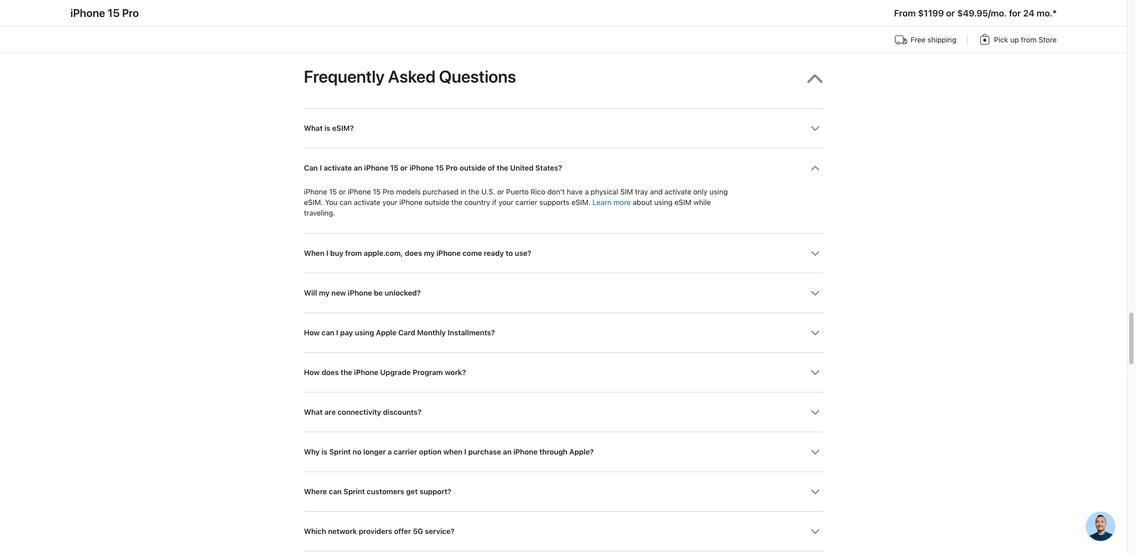 Task type: vqa. For each thing, say whether or not it's contained in the screenshot.
a inside the DROPDOWN BUTTON
yes



Task type: locate. For each thing, give the bounding box(es) containing it.
from right up
[[1021, 36, 1037, 44]]

0 horizontal spatial your
[[382, 198, 397, 207]]

can
[[304, 164, 318, 172]]

will
[[304, 289, 317, 297]]

pro up purchased
[[446, 164, 458, 172]]

1 vertical spatial list
[[304, 108, 823, 553]]

activate up "esim"
[[665, 188, 691, 196]]

1 vertical spatial outside
[[424, 198, 449, 207]]

0 horizontal spatial activate
[[324, 164, 352, 172]]

1 horizontal spatial your
[[498, 198, 513, 207]]

5g
[[413, 527, 423, 536]]

1 vertical spatial can
[[322, 329, 334, 337]]

chevrondown image for service?
[[810, 527, 819, 536]]

your
[[382, 198, 397, 207], [498, 198, 513, 207]]

1 vertical spatial list item
[[304, 551, 823, 553]]

the down in
[[451, 198, 462, 207]]

1 horizontal spatial from
[[1021, 36, 1037, 44]]

4 chevrondown image from the top
[[810, 408, 819, 417]]

what for what are connectivity discounts?
[[304, 408, 323, 417]]

using inside dropdown button
[[355, 329, 374, 337]]

1 vertical spatial how
[[304, 368, 320, 377]]

6 chevrondown image from the top
[[810, 527, 819, 536]]

carrier left 'option'
[[394, 448, 417, 456]]

chevrondown image inside when i buy from apple.com, does my iphone come ready to use? dropdown button
[[810, 249, 819, 258]]

program
[[412, 368, 443, 377]]

iphone
[[304, 188, 327, 196], [348, 188, 371, 196], [399, 198, 422, 207], [436, 249, 461, 258], [348, 289, 372, 297], [354, 368, 378, 377], [513, 448, 538, 456]]

chevrondown image
[[810, 124, 819, 133], [810, 289, 819, 298], [810, 368, 819, 377], [810, 408, 819, 417], [810, 488, 819, 497], [810, 527, 819, 536]]

chevrondown image inside can i activate an iphone 15 or iphone 15 pro outside of the united states? dropdown button
[[810, 164, 819, 173]]

esim. up traveling.
[[304, 198, 323, 207]]

pay
[[340, 329, 353, 337]]

carrier down puerto
[[515, 198, 537, 207]]

1 horizontal spatial activate
[[354, 198, 380, 207]]

1 horizontal spatial outside
[[459, 164, 486, 172]]

0 horizontal spatial esim.
[[304, 198, 323, 207]]

can left 'pay'
[[322, 329, 334, 337]]

iphone left through
[[513, 448, 538, 456]]

can right where
[[329, 488, 342, 496]]

2 horizontal spatial activate
[[665, 188, 691, 196]]

sprint left the no
[[329, 448, 351, 456]]

iphone left models
[[348, 188, 371, 196]]

pro
[[446, 164, 458, 172], [383, 188, 394, 196]]

0 vertical spatial pro
[[446, 164, 458, 172]]

0 horizontal spatial using
[[355, 329, 374, 337]]

sprint
[[329, 448, 351, 456], [343, 488, 365, 496]]

option
[[419, 448, 441, 456]]

using right 'pay'
[[355, 329, 374, 337]]

can i activate an iphone 15 or iphone 15 pro outside of the united states? button
[[304, 148, 823, 187]]

from inside dropdown button
[[345, 249, 362, 258]]

0 vertical spatial an
[[354, 164, 362, 172]]

how does the iphone upgrade program work? button
[[304, 353, 823, 392]]

esim?
[[332, 124, 354, 132]]

sprint for is
[[329, 448, 351, 456]]

what
[[304, 124, 323, 132], [304, 408, 323, 417]]

only
[[693, 188, 707, 196]]

apple
[[376, 329, 396, 337]]

0 horizontal spatial pro
[[383, 188, 394, 196]]

1 horizontal spatial 15
[[373, 188, 381, 196]]

1 how from the top
[[304, 329, 320, 337]]

activate right can
[[324, 164, 352, 172]]

more
[[613, 198, 631, 207]]

which network providers offer 5g service?
[[304, 527, 454, 536]]

what for what is esim?
[[304, 124, 323, 132]]

carrier inside iphone 15 or iphone 15 pro models purchased in the u.s. or puerto rico don't have a physical sim tray and activate only using esim. you can activate your iphone outside the country if your carrier supports esim.
[[515, 198, 537, 207]]

0 horizontal spatial my
[[319, 289, 329, 297]]

new
[[331, 289, 346, 297]]

frequently asked questions button
[[304, 47, 823, 108]]

what inside what is esim? dropdown button
[[304, 124, 323, 132]]

can right "you"
[[339, 198, 352, 207]]

1 horizontal spatial an
[[503, 448, 511, 456]]

0 vertical spatial does
[[405, 249, 422, 258]]

a right have
[[585, 188, 589, 196]]

is for why
[[321, 448, 327, 456]]

1 vertical spatial sprint
[[343, 488, 365, 496]]

the inside can i activate an iphone 15 or iphone 15 pro outside of the united states? dropdown button
[[497, 164, 508, 172]]

2 15 from the left
[[373, 188, 381, 196]]

can
[[339, 198, 352, 207], [322, 329, 334, 337], [329, 488, 342, 496]]

using right 'only'
[[709, 188, 728, 196]]

outside down purchased
[[424, 198, 449, 207]]

2 chevrondown image from the top
[[810, 289, 819, 298]]

frequently asked questions
[[304, 67, 516, 87]]

of
[[488, 164, 495, 172]]

0 vertical spatial activate
[[324, 164, 352, 172]]

chevrondown image inside where can sprint customers get support? dropdown button
[[810, 488, 819, 497]]

from
[[894, 8, 916, 19]]

3 chevrondown image from the top
[[810, 368, 819, 377]]

outside inside iphone 15 or iphone 15 pro models purchased in the u.s. or puerto rico don't have a physical sim tray and activate only using esim. you can activate your iphone outside the country if your carrier supports esim.
[[424, 198, 449, 207]]

1 vertical spatial a
[[388, 448, 392, 456]]

using down and
[[654, 198, 672, 207]]

country
[[464, 198, 490, 207]]

0 vertical spatial sprint
[[329, 448, 351, 456]]

15 left models
[[373, 188, 381, 196]]

my right will
[[319, 289, 329, 297]]

1 vertical spatial does
[[322, 368, 339, 377]]

an down esim?
[[354, 164, 362, 172]]

what left are
[[304, 408, 323, 417]]

chevrondown image inside which network providers offer 5g service? dropdown button
[[810, 527, 819, 536]]

iphone inside why is sprint no longer a carrier option when i purchase an iphone through apple? dropdown button
[[513, 448, 538, 456]]

why
[[304, 448, 320, 456]]

2 your from the left
[[498, 198, 513, 207]]

list
[[70, 32, 1057, 50], [304, 108, 823, 553]]

list item
[[304, 148, 823, 233], [304, 551, 823, 553]]

esim
[[674, 198, 691, 207]]

chevrondown image inside the what are connectivity discounts? dropdown button
[[810, 408, 819, 417]]

1 chevrondown image from the top
[[810, 164, 819, 173]]

what inside the what are connectivity discounts? dropdown button
[[304, 408, 323, 417]]

0 vertical spatial a
[[585, 188, 589, 196]]

where can sprint customers get support?
[[304, 488, 451, 496]]

i right can
[[320, 164, 322, 172]]

sprint left 'customers'
[[343, 488, 365, 496]]

can for sprint
[[329, 488, 342, 496]]

how
[[304, 329, 320, 337], [304, 368, 320, 377]]

questions
[[439, 67, 516, 87]]

my
[[424, 249, 435, 258], [319, 289, 329, 297]]

can inside how can i pay using apple card monthly installments? dropdown button
[[322, 329, 334, 337]]

the
[[497, 164, 508, 172], [468, 188, 479, 196], [451, 198, 462, 207], [341, 368, 352, 377]]

0 vertical spatial can
[[339, 198, 352, 207]]

activate right "you"
[[354, 198, 380, 207]]

iphone left upgrade on the bottom left
[[354, 368, 378, 377]]

sim
[[620, 188, 633, 196]]

iphone 15
[[364, 164, 398, 172], [409, 164, 444, 172]]

1 what from the top
[[304, 124, 323, 132]]

chevrondown image inside how does the iphone upgrade program work? dropdown button
[[810, 368, 819, 377]]

does right apple.com,
[[405, 249, 422, 258]]

1 horizontal spatial pro
[[446, 164, 458, 172]]

iphone left the come
[[436, 249, 461, 258]]

how for how does the iphone upgrade program work?
[[304, 368, 320, 377]]

1 your from the left
[[382, 198, 397, 207]]

0 vertical spatial my
[[424, 249, 435, 258]]

1 vertical spatial is
[[321, 448, 327, 456]]

1 horizontal spatial using
[[654, 198, 672, 207]]

the right of
[[497, 164, 508, 172]]

providers
[[359, 527, 392, 536]]

iphone 15 up models
[[364, 164, 398, 172]]

purchased
[[423, 188, 458, 196]]

1 chevrondown image from the top
[[810, 124, 819, 133]]

1 horizontal spatial carrier
[[515, 198, 537, 207]]

i right when
[[464, 448, 466, 456]]

list containing free shipping
[[70, 32, 1057, 50]]

0 horizontal spatial iphone 15
[[364, 164, 398, 172]]

pro left models
[[383, 188, 394, 196]]

pick
[[994, 36, 1008, 44]]

15
[[329, 188, 337, 196], [373, 188, 381, 196]]

your right if
[[498, 198, 513, 207]]

what are connectivity discounts?
[[304, 408, 421, 417]]

2 iphone 15 from the left
[[409, 164, 444, 172]]

physical
[[591, 188, 618, 196]]

your down models
[[382, 198, 397, 207]]

0 vertical spatial is
[[324, 124, 330, 132]]

4 chevrondown image from the top
[[810, 448, 819, 457]]

ready
[[484, 249, 504, 258]]

1 iphone 15 from the left
[[364, 164, 398, 172]]

will my new iphone be unlocked?
[[304, 289, 421, 297]]

i
[[320, 164, 322, 172], [326, 249, 328, 258], [336, 329, 338, 337], [464, 448, 466, 456]]

is right why on the bottom
[[321, 448, 327, 456]]

15 up "you"
[[329, 188, 337, 196]]

when
[[443, 448, 462, 456]]

2 vertical spatial using
[[355, 329, 374, 337]]

0 horizontal spatial outside
[[424, 198, 449, 207]]

iphone left "be"
[[348, 289, 372, 297]]

how for how can i pay using apple card monthly installments?
[[304, 329, 320, 337]]

0 horizontal spatial a
[[388, 448, 392, 456]]

1 esim. from the left
[[304, 198, 323, 207]]

1 horizontal spatial iphone 15
[[409, 164, 444, 172]]

2 vertical spatial can
[[329, 488, 342, 496]]

0 horizontal spatial from
[[345, 249, 362, 258]]

have
[[567, 188, 583, 196]]

list item containing can i activate an iphone 15 or iphone 15 pro outside of the united states?
[[304, 148, 823, 233]]

iphone up "you"
[[304, 188, 327, 196]]

chevrondown image inside will my new iphone be unlocked? dropdown button
[[810, 289, 819, 298]]

where
[[304, 488, 327, 496]]

use?
[[515, 249, 531, 258]]

0 vertical spatial outside
[[459, 164, 486, 172]]

iphone 15 pro link
[[70, 6, 139, 20]]

my left the come
[[424, 249, 435, 258]]

does up are
[[322, 368, 339, 377]]

what is esim?
[[304, 124, 354, 132]]

i left buy
[[326, 249, 328, 258]]

0 vertical spatial using
[[709, 188, 728, 196]]

iphone 15 up purchased
[[409, 164, 444, 172]]

1 vertical spatial from
[[345, 249, 362, 258]]

chevrondown image
[[810, 164, 819, 173], [810, 249, 819, 258], [810, 329, 819, 338], [810, 448, 819, 457]]

0 vertical spatial carrier
[[515, 198, 537, 207]]

0 vertical spatial what
[[304, 124, 323, 132]]

2 esim. from the left
[[571, 198, 590, 207]]

0 vertical spatial list item
[[304, 148, 823, 233]]

traveling.
[[304, 209, 335, 217]]

2 horizontal spatial using
[[709, 188, 728, 196]]

2 what from the top
[[304, 408, 323, 417]]

0 horizontal spatial 15
[[329, 188, 337, 196]]

a
[[585, 188, 589, 196], [388, 448, 392, 456]]

0 vertical spatial list
[[70, 32, 1057, 50]]

from right buy
[[345, 249, 362, 258]]

1 vertical spatial using
[[654, 198, 672, 207]]

carrier
[[515, 198, 537, 207], [394, 448, 417, 456]]

united
[[510, 164, 533, 172]]

chevrondown image inside how can i pay using apple card monthly installments? dropdown button
[[810, 329, 819, 338]]

to
[[506, 249, 513, 258]]

how can i pay using apple card monthly installments?
[[304, 329, 495, 337]]

a right longer
[[388, 448, 392, 456]]

1 horizontal spatial esim.
[[571, 198, 590, 207]]

pick up from store
[[994, 36, 1057, 44]]

chevrondown image inside what is esim? dropdown button
[[810, 124, 819, 133]]

can inside where can sprint customers get support? dropdown button
[[329, 488, 342, 496]]

0 horizontal spatial carrier
[[394, 448, 417, 456]]

i left 'pay'
[[336, 329, 338, 337]]

chevrondown image inside why is sprint no longer a carrier option when i purchase an iphone through apple? dropdown button
[[810, 448, 819, 457]]

what left esim?
[[304, 124, 323, 132]]

activate inside dropdown button
[[324, 164, 352, 172]]

1 vertical spatial pro
[[383, 188, 394, 196]]

1 vertical spatial what
[[304, 408, 323, 417]]

0 horizontal spatial an
[[354, 164, 362, 172]]

buy
[[330, 249, 343, 258]]

the down 'pay'
[[341, 368, 352, 377]]

carrier inside dropdown button
[[394, 448, 417, 456]]

support?
[[420, 488, 451, 496]]

1 list item from the top
[[304, 148, 823, 233]]

2 how from the top
[[304, 368, 320, 377]]

list containing what is esim?
[[304, 108, 823, 553]]

3 chevrondown image from the top
[[810, 329, 819, 338]]

outside left of
[[459, 164, 486, 172]]

is
[[324, 124, 330, 132], [321, 448, 327, 456]]

1 vertical spatial carrier
[[394, 448, 417, 456]]

5 chevrondown image from the top
[[810, 488, 819, 497]]

does
[[405, 249, 422, 258], [322, 368, 339, 377]]

0 vertical spatial how
[[304, 329, 320, 337]]

card
[[398, 329, 415, 337]]

is left esim?
[[324, 124, 330, 132]]

when i buy from apple.com, does my iphone come ready to use? button
[[304, 234, 823, 273]]

from $1199 or $49.95 /mo. for 24 mo. *
[[894, 8, 1057, 19]]

2 chevrondown image from the top
[[810, 249, 819, 258]]

esim. down have
[[571, 198, 590, 207]]

$49.95
[[957, 8, 988, 19]]

puerto
[[506, 188, 529, 196]]

*
[[1052, 8, 1057, 19]]

1 horizontal spatial a
[[585, 188, 589, 196]]

an right purchase
[[503, 448, 511, 456]]

learn
[[592, 198, 611, 207]]



Task type: describe. For each thing, give the bounding box(es) containing it.
get
[[406, 488, 418, 496]]

customers
[[367, 488, 404, 496]]

states?
[[535, 164, 562, 172]]

chevrondown image for an
[[810, 448, 819, 457]]

if
[[492, 198, 496, 207]]

will my new iphone be unlocked? button
[[304, 274, 823, 313]]

iphone inside how does the iphone upgrade program work? dropdown button
[[354, 368, 378, 377]]

1 horizontal spatial does
[[405, 249, 422, 258]]

1 horizontal spatial my
[[424, 249, 435, 258]]

2 list item from the top
[[304, 551, 823, 553]]

installments?
[[448, 329, 495, 337]]

service?
[[425, 527, 454, 536]]

models
[[396, 188, 421, 196]]

sprint for can
[[343, 488, 365, 496]]

apple.com,
[[364, 249, 403, 258]]

can for i
[[322, 329, 334, 337]]

rico
[[531, 188, 545, 196]]

how can i pay using apple card monthly installments? button
[[304, 313, 823, 352]]

$1199
[[918, 8, 944, 19]]

i inside list item
[[320, 164, 322, 172]]

learn more link
[[592, 198, 631, 207]]

chevrondown image for use?
[[810, 249, 819, 258]]

which
[[304, 527, 326, 536]]

can i activate an iphone 15 or iphone 15 pro outside of the united states?
[[304, 164, 562, 172]]

and
[[650, 188, 663, 196]]

what are connectivity discounts? button
[[304, 393, 823, 432]]

1 vertical spatial my
[[319, 289, 329, 297]]

why is sprint no longer a carrier option when i purchase an iphone through apple?
[[304, 448, 594, 456]]

purchase
[[468, 448, 501, 456]]

using inside about using esim while traveling.
[[654, 198, 672, 207]]

tray
[[635, 188, 648, 196]]

supports
[[539, 198, 569, 207]]

1 vertical spatial activate
[[665, 188, 691, 196]]

1 vertical spatial an
[[503, 448, 511, 456]]

don't
[[547, 188, 565, 196]]

the inside how does the iphone upgrade program work? dropdown button
[[341, 368, 352, 377]]

iphone 15 or iphone 15 pro models purchased in the u.s. or puerto rico don't have a physical sim tray and activate only using esim. you can activate your iphone outside the country if your carrier supports esim.
[[304, 188, 728, 207]]

outside inside dropdown button
[[459, 164, 486, 172]]

work?
[[445, 368, 466, 377]]

iphone 15 pro
[[70, 6, 139, 20]]

mo.
[[1037, 8, 1052, 19]]

connectivity
[[338, 408, 381, 417]]

or inside dropdown button
[[400, 164, 408, 172]]

network
[[328, 527, 357, 536]]

can inside iphone 15 or iphone 15 pro models purchased in the u.s. or puerto rico don't have a physical sim tray and activate only using esim. you can activate your iphone outside the country if your carrier supports esim.
[[339, 198, 352, 207]]

pro inside iphone 15 or iphone 15 pro models purchased in the u.s. or puerto rico don't have a physical sim tray and activate only using esim. you can activate your iphone outside the country if your carrier supports esim.
[[383, 188, 394, 196]]

a inside dropdown button
[[388, 448, 392, 456]]

when i buy from apple.com, does my iphone come ready to use?
[[304, 249, 531, 258]]

learn more
[[592, 198, 631, 207]]

monthly
[[417, 329, 446, 337]]

chevrondown image for unlocked?
[[810, 289, 819, 298]]

unlocked?
[[385, 289, 421, 297]]

0 vertical spatial from
[[1021, 36, 1037, 44]]

iphone inside will my new iphone be unlocked? dropdown button
[[348, 289, 372, 297]]

2 vertical spatial activate
[[354, 198, 380, 207]]

longer
[[363, 448, 386, 456]]

you
[[325, 198, 338, 207]]

asked
[[388, 67, 436, 87]]

in
[[460, 188, 466, 196]]

offer
[[394, 527, 411, 536]]

apple?
[[569, 448, 594, 456]]

chevrondown image for program
[[810, 368, 819, 377]]

store
[[1039, 36, 1057, 44]]

a inside iphone 15 or iphone 15 pro models purchased in the u.s. or puerto rico don't have a physical sim tray and activate only using esim. you can activate your iphone outside the country if your carrier supports esim.
[[585, 188, 589, 196]]

frequently
[[304, 67, 385, 87]]

no
[[353, 448, 361, 456]]

come
[[462, 249, 482, 258]]

how does the iphone upgrade program work?
[[304, 368, 466, 377]]

pro inside can i activate an iphone 15 or iphone 15 pro outside of the united states? dropdown button
[[446, 164, 458, 172]]

why is sprint no longer a carrier option when i purchase an iphone through apple? button
[[304, 432, 823, 472]]

what is esim? button
[[304, 108, 823, 148]]

for
[[1009, 8, 1021, 19]]

24
[[1023, 8, 1034, 19]]

iphone inside when i buy from apple.com, does my iphone come ready to use? dropdown button
[[436, 249, 461, 258]]

chevrondown image for united
[[810, 164, 819, 173]]

up
[[1010, 36, 1019, 44]]

using inside iphone 15 or iphone 15 pro models purchased in the u.s. or puerto rico don't have a physical sim tray and activate only using esim. you can activate your iphone outside the country if your carrier supports esim.
[[709, 188, 728, 196]]

is for what
[[324, 124, 330, 132]]

u.s.
[[481, 188, 495, 196]]

shipping
[[927, 36, 956, 44]]

iphone down models
[[399, 198, 422, 207]]

through
[[539, 448, 567, 456]]

be
[[374, 289, 383, 297]]

0 horizontal spatial does
[[322, 368, 339, 377]]

where can sprint customers get support? button
[[304, 472, 823, 511]]

about
[[633, 198, 652, 207]]

upgrade
[[380, 368, 411, 377]]

discounts?
[[383, 408, 421, 417]]

the right in
[[468, 188, 479, 196]]

free
[[911, 36, 926, 44]]

which network providers offer 5g service? button
[[304, 512, 823, 551]]

about using esim while traveling.
[[304, 198, 711, 217]]

an inside list item
[[354, 164, 362, 172]]

chevrondown image for support?
[[810, 488, 819, 497]]

1 15 from the left
[[329, 188, 337, 196]]

while
[[693, 198, 711, 207]]

/mo.
[[988, 8, 1007, 19]]



